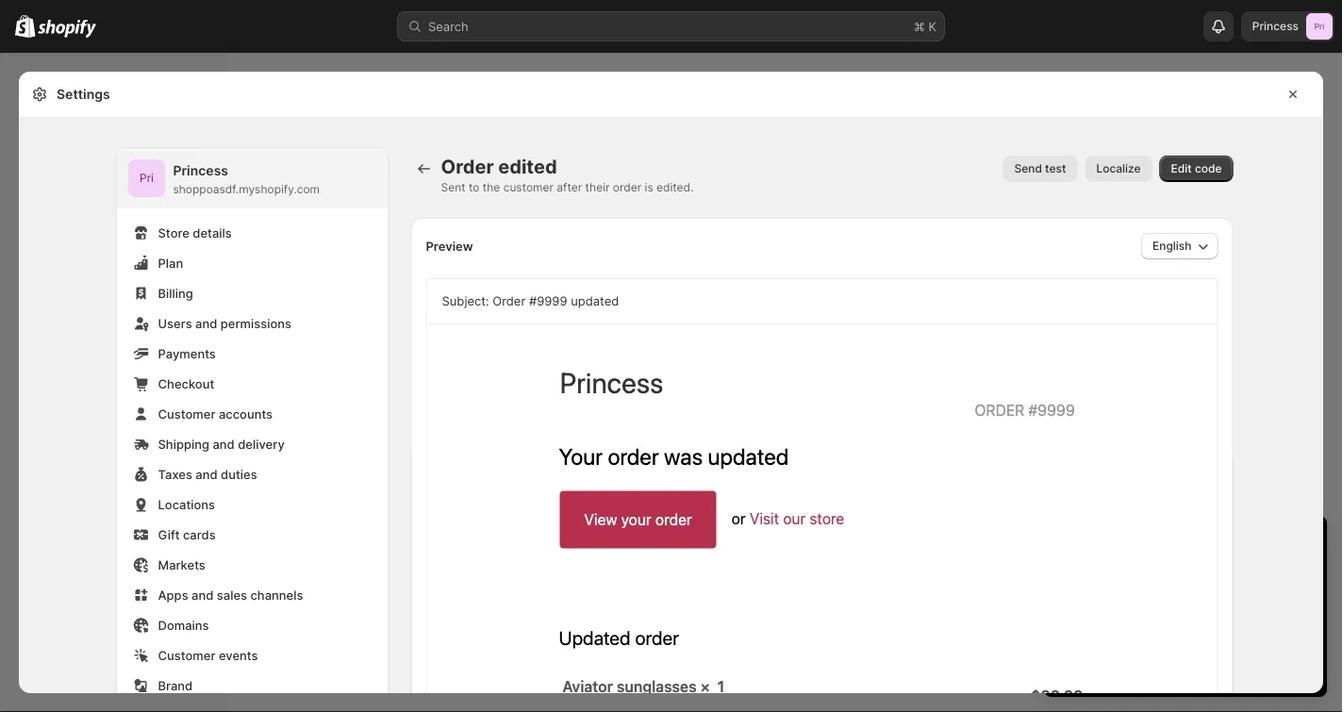 Task type: describe. For each thing, give the bounding box(es) containing it.
to inside order edited sent to the customer after their order is edited.
[[469, 181, 479, 194]]

order inside order edited sent to the customer after their order is edited.
[[441, 155, 494, 178]]

and up $1/month
[[1187, 567, 1209, 581]]

your inside 1 day left in your trial dropdown button
[[1170, 532, 1209, 555]]

$1/month
[[1182, 586, 1237, 600]]

1 day left in your trial element
[[1044, 565, 1327, 697]]

send
[[1014, 162, 1042, 175]]

apps for apps
[[19, 395, 47, 408]]

users
[[158, 316, 192, 331]]

for
[[1162, 586, 1178, 600]]

send test button
[[1003, 156, 1077, 182]]

your inside pick your plan link
[[1173, 658, 1197, 671]]

subject: order #9999 updated
[[442, 294, 619, 308]]

markets
[[158, 557, 205, 572]]

store
[[158, 225, 189, 240]]

and for taxes and duties
[[196, 467, 218, 481]]

and for users and permissions
[[195, 316, 217, 331]]

customer
[[503, 181, 554, 194]]

pick
[[1148, 658, 1170, 671]]

edit code
[[1171, 162, 1222, 175]]

shoppoasdf.myshopify.com
[[173, 182, 320, 196]]

customize
[[1215, 605, 1274, 619]]

a
[[1121, 567, 1128, 581]]

plan inside pick your plan link
[[1200, 658, 1223, 671]]

⌘
[[914, 19, 925, 33]]

shopify image
[[15, 15, 35, 37]]

taxes and duties
[[158, 467, 257, 481]]

features
[[1239, 623, 1287, 638]]

sales
[[19, 327, 49, 340]]

test
[[1045, 162, 1066, 175]]

online
[[1078, 623, 1113, 638]]

locations
[[158, 497, 215, 512]]

first
[[1078, 586, 1101, 600]]

store details
[[158, 225, 232, 240]]

in
[[1149, 532, 1165, 555]]

order edited sent to the customer after their order is edited.
[[441, 155, 694, 194]]

plan inside switch to a paid plan and get: first 3 months for $1/month to customize your online store and add bonus features
[[1159, 567, 1184, 581]]

princess for princess
[[1252, 19, 1299, 33]]

brand
[[158, 678, 193, 693]]

their
[[585, 181, 610, 194]]

#9999
[[529, 294, 567, 308]]

taxes and duties link
[[128, 461, 377, 488]]

1 day left in your trial
[[1063, 532, 1248, 555]]

and for apps and sales channels
[[191, 588, 213, 602]]

markets link
[[128, 552, 377, 578]]

add
[[1174, 623, 1196, 638]]

sales channels
[[19, 327, 101, 340]]

duties
[[221, 467, 257, 481]]

is
[[645, 181, 653, 194]]

left
[[1115, 532, 1144, 555]]

domains
[[158, 618, 209, 632]]

gift
[[158, 527, 180, 542]]

settings inside dialog
[[57, 86, 110, 102]]

1 vertical spatial to
[[1105, 567, 1117, 581]]

customer events link
[[128, 642, 377, 669]]

users and permissions link
[[128, 310, 377, 337]]

sales
[[217, 588, 247, 602]]

send test
[[1014, 162, 1066, 175]]

pick your plan link
[[1063, 652, 1308, 678]]

taxes
[[158, 467, 192, 481]]

edited
[[498, 155, 557, 178]]

localize
[[1096, 162, 1141, 175]]

shipping
[[158, 437, 209, 451]]

pri button
[[128, 159, 166, 197]]

checkout link
[[128, 371, 377, 397]]

1 vertical spatial order
[[493, 294, 526, 308]]

code
[[1195, 162, 1222, 175]]

store
[[1116, 623, 1146, 638]]

search
[[428, 19, 468, 33]]

and for shipping and delivery
[[213, 437, 235, 451]]

channels inside shop settings menu element
[[250, 588, 303, 602]]

delivery
[[238, 437, 285, 451]]

shop settings menu element
[[116, 148, 388, 712]]

channels inside button
[[51, 327, 101, 340]]

⌘ k
[[914, 19, 936, 33]]

accounts
[[219, 406, 273, 421]]

home link
[[11, 68, 215, 94]]

shipping and delivery link
[[128, 431, 377, 457]]

permissions
[[221, 316, 291, 331]]

months
[[1115, 586, 1159, 600]]



Task type: locate. For each thing, give the bounding box(es) containing it.
0 vertical spatial your
[[1170, 532, 1209, 555]]

0 vertical spatial order
[[441, 155, 494, 178]]

0 vertical spatial plan
[[1159, 567, 1184, 581]]

apps down sales
[[19, 395, 47, 408]]

gift cards link
[[128, 522, 377, 548]]

brand link
[[128, 672, 377, 699]]

princess
[[1252, 19, 1299, 33], [173, 163, 228, 179]]

english
[[1153, 239, 1192, 253]]

1 horizontal spatial channels
[[250, 588, 303, 602]]

apps
[[19, 395, 47, 408], [158, 588, 188, 602]]

sent
[[441, 181, 465, 194]]

1 vertical spatial channels
[[250, 588, 303, 602]]

customer for customer accounts
[[158, 406, 215, 421]]

order
[[613, 181, 641, 194]]

1 horizontal spatial to
[[1105, 567, 1117, 581]]

and
[[195, 316, 217, 331], [213, 437, 235, 451], [196, 467, 218, 481], [1187, 567, 1209, 581], [191, 588, 213, 602], [1149, 623, 1171, 638]]

the
[[483, 181, 500, 194]]

apps inside 'button'
[[19, 395, 47, 408]]

0 horizontal spatial to
[[469, 181, 479, 194]]

1 horizontal spatial princess
[[1252, 19, 1299, 33]]

and left sales
[[191, 588, 213, 602]]

0 vertical spatial to
[[469, 181, 479, 194]]

0 vertical spatial settings
[[57, 86, 110, 102]]

edit code button
[[1160, 156, 1233, 182]]

to left the the
[[469, 181, 479, 194]]

0 horizontal spatial plan
[[1159, 567, 1184, 581]]

channels down the markets link
[[250, 588, 303, 602]]

your right pick
[[1173, 658, 1197, 671]]

2 vertical spatial to
[[1199, 605, 1211, 619]]

0 vertical spatial apps
[[19, 395, 47, 408]]

1 day left in your trial button
[[1044, 516, 1327, 555]]

0 vertical spatial customer
[[158, 406, 215, 421]]

edit
[[1171, 162, 1192, 175]]

and right taxes
[[196, 467, 218, 481]]

store details link
[[128, 220, 377, 246]]

english button
[[1141, 233, 1218, 259]]

and right the users
[[195, 316, 217, 331]]

trial
[[1215, 532, 1248, 555]]

payments link
[[128, 340, 377, 367]]

2 horizontal spatial to
[[1199, 605, 1211, 619]]

plan
[[158, 256, 183, 270]]

customer inside customer accounts link
[[158, 406, 215, 421]]

to
[[469, 181, 479, 194], [1105, 567, 1117, 581], [1199, 605, 1211, 619]]

2 vertical spatial your
[[1173, 658, 1197, 671]]

preview
[[426, 239, 473, 253]]

settings dialog
[[19, 72, 1323, 712]]

switch to a paid plan and get: first 3 months for $1/month to customize your online store and add bonus features
[[1063, 567, 1303, 638]]

paid
[[1131, 567, 1156, 581]]

k
[[928, 19, 936, 33]]

1 vertical spatial apps
[[158, 588, 188, 602]]

0 vertical spatial princess
[[1252, 19, 1299, 33]]

1 horizontal spatial apps
[[158, 588, 188, 602]]

princess image
[[128, 159, 166, 197]]

order up sent
[[441, 155, 494, 178]]

princess for princess shoppoasdf.myshopify.com
[[173, 163, 228, 179]]

plan up for on the right bottom of page
[[1159, 567, 1184, 581]]

subject:
[[442, 294, 489, 308]]

1 vertical spatial princess
[[173, 163, 228, 179]]

customer accounts
[[158, 406, 273, 421]]

users and permissions
[[158, 316, 291, 331]]

channels
[[51, 327, 101, 340], [250, 588, 303, 602]]

shopify image
[[38, 19, 96, 38]]

billing link
[[128, 280, 377, 307]]

localize link
[[1085, 156, 1152, 182]]

and down customer accounts
[[213, 437, 235, 451]]

customer for customer events
[[158, 648, 215, 663]]

customer events
[[158, 648, 258, 663]]

1 vertical spatial settings
[[45, 676, 94, 691]]

your inside switch to a paid plan and get: first 3 months for $1/month to customize your online store and add bonus features
[[1277, 605, 1303, 619]]

apps down markets
[[158, 588, 188, 602]]

0 horizontal spatial apps
[[19, 395, 47, 408]]

order left the #9999
[[493, 294, 526, 308]]

channels right sales
[[51, 327, 101, 340]]

order
[[441, 155, 494, 178], [493, 294, 526, 308]]

to left a
[[1105, 567, 1117, 581]]

1 horizontal spatial plan
[[1200, 658, 1223, 671]]

billing
[[158, 286, 193, 300]]

customer inside customer events link
[[158, 648, 215, 663]]

to down $1/month
[[1199, 605, 1211, 619]]

updated
[[571, 294, 619, 308]]

locations link
[[128, 491, 377, 518]]

your right in
[[1170, 532, 1209, 555]]

checkout
[[158, 376, 214, 391]]

payments
[[158, 346, 216, 361]]

plan
[[1159, 567, 1184, 581], [1200, 658, 1223, 671]]

pick your plan
[[1148, 658, 1223, 671]]

your up features
[[1277, 605, 1303, 619]]

sales channels button
[[11, 321, 215, 347]]

day
[[1077, 532, 1109, 555]]

cards
[[183, 527, 216, 542]]

settings link
[[11, 671, 215, 697]]

details
[[193, 225, 232, 240]]

0 horizontal spatial princess
[[173, 163, 228, 179]]

princess left princess image
[[1252, 19, 1299, 33]]

princess inside princess shoppoasdf.myshopify.com
[[173, 163, 228, 179]]

after
[[557, 181, 582, 194]]

switch
[[1063, 567, 1102, 581]]

home
[[45, 74, 80, 88]]

customer accounts link
[[128, 401, 377, 427]]

customer
[[158, 406, 215, 421], [158, 648, 215, 663]]

get:
[[1212, 567, 1235, 581]]

domains link
[[128, 612, 377, 638]]

1 vertical spatial plan
[[1200, 658, 1223, 671]]

plan link
[[128, 250, 377, 276]]

your
[[1170, 532, 1209, 555], [1277, 605, 1303, 619], [1173, 658, 1197, 671]]

customer down 'checkout'
[[158, 406, 215, 421]]

princess up shoppoasdf.myshopify.com
[[173, 163, 228, 179]]

1 vertical spatial customer
[[158, 648, 215, 663]]

0 vertical spatial channels
[[51, 327, 101, 340]]

customer down domains
[[158, 648, 215, 663]]

gift cards
[[158, 527, 216, 542]]

2 customer from the top
[[158, 648, 215, 663]]

settings
[[57, 86, 110, 102], [45, 676, 94, 691]]

apps and sales channels
[[158, 588, 303, 602]]

1
[[1063, 532, 1072, 555]]

shipping and delivery
[[158, 437, 285, 451]]

plan down bonus
[[1200, 658, 1223, 671]]

1 vertical spatial your
[[1277, 605, 1303, 619]]

0 horizontal spatial channels
[[51, 327, 101, 340]]

princess image
[[1306, 13, 1333, 40]]

apps inside shop settings menu element
[[158, 588, 188, 602]]

and left add
[[1149, 623, 1171, 638]]

apps button
[[11, 389, 215, 415]]

events
[[219, 648, 258, 663]]

bonus
[[1200, 623, 1235, 638]]

1 customer from the top
[[158, 406, 215, 421]]

edited.
[[656, 181, 694, 194]]

apps for apps and sales channels
[[158, 588, 188, 602]]

apps and sales channels link
[[128, 582, 377, 608]]



Task type: vqa. For each thing, say whether or not it's contained in the screenshot.
"My Store" image
no



